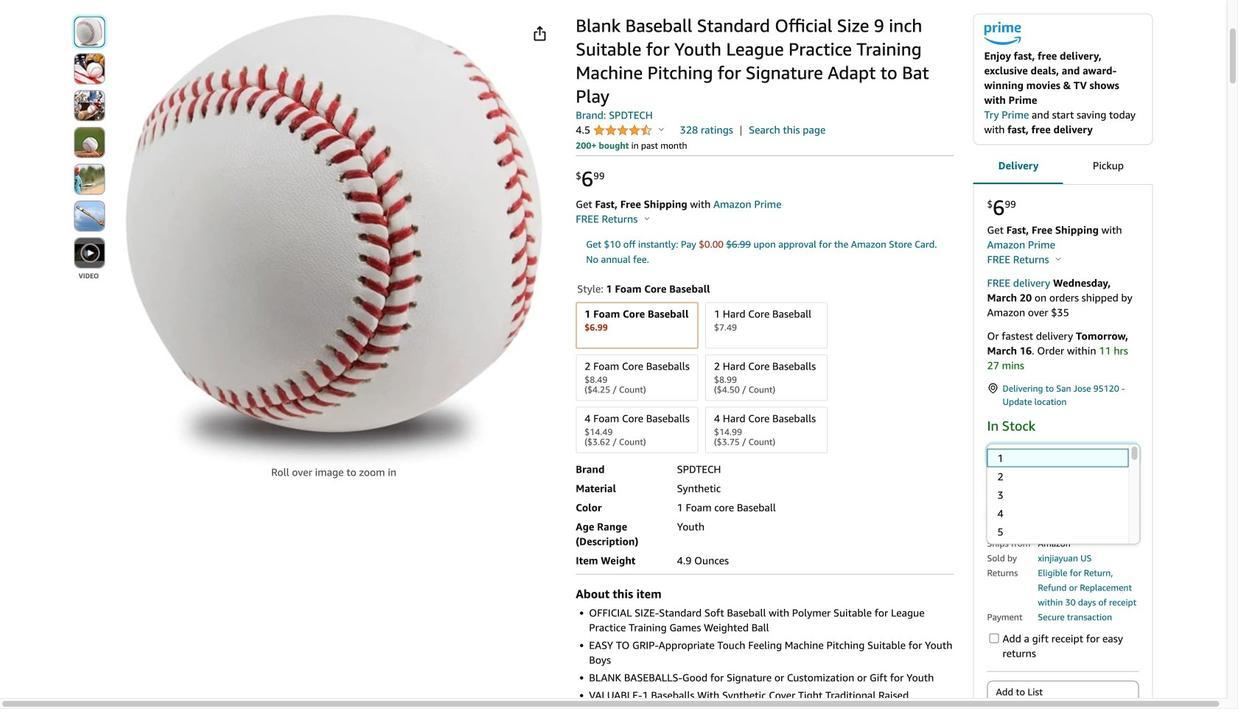 Task type: describe. For each thing, give the bounding box(es) containing it.
dropdown image
[[1125, 452, 1133, 458]]

1 option from the top
[[987, 449, 1129, 468]]

popover image
[[1056, 257, 1061, 261]]

5 option from the top
[[987, 523, 1129, 541]]

6 option from the top
[[987, 541, 1129, 560]]



Task type: vqa. For each thing, say whether or not it's contained in the screenshot.
6th option from the top of the page
yes



Task type: locate. For each thing, give the bounding box(es) containing it.
tab list
[[973, 147, 1153, 186]]

2 option from the top
[[987, 468, 1129, 486]]

4 option from the top
[[987, 504, 1129, 523]]

None radio
[[987, 681, 1139, 704]]

None submit
[[75, 17, 104, 47], [75, 54, 104, 84], [75, 91, 104, 121], [75, 128, 104, 157], [75, 165, 104, 194], [75, 202, 104, 231], [75, 238, 104, 268], [75, 17, 104, 47], [75, 54, 104, 84], [75, 91, 104, 121], [75, 128, 104, 157], [75, 165, 104, 194], [75, 202, 104, 231], [75, 238, 104, 268]]

amazon prime logo image
[[984, 22, 1021, 49]]

3 option from the top
[[987, 486, 1129, 504]]

blank baseball standard official size 9 inch suitable for youth league practice training machine pitching for signature adapt to bat play image
[[125, 14, 543, 465]]

option
[[987, 449, 1129, 468], [987, 468, 1129, 486], [987, 486, 1129, 504], [987, 504, 1129, 523], [987, 523, 1129, 541], [987, 541, 1129, 560]]

list box
[[987, 449, 1129, 710]]

None checkbox
[[990, 634, 999, 644]]

option group
[[571, 300, 954, 457]]



